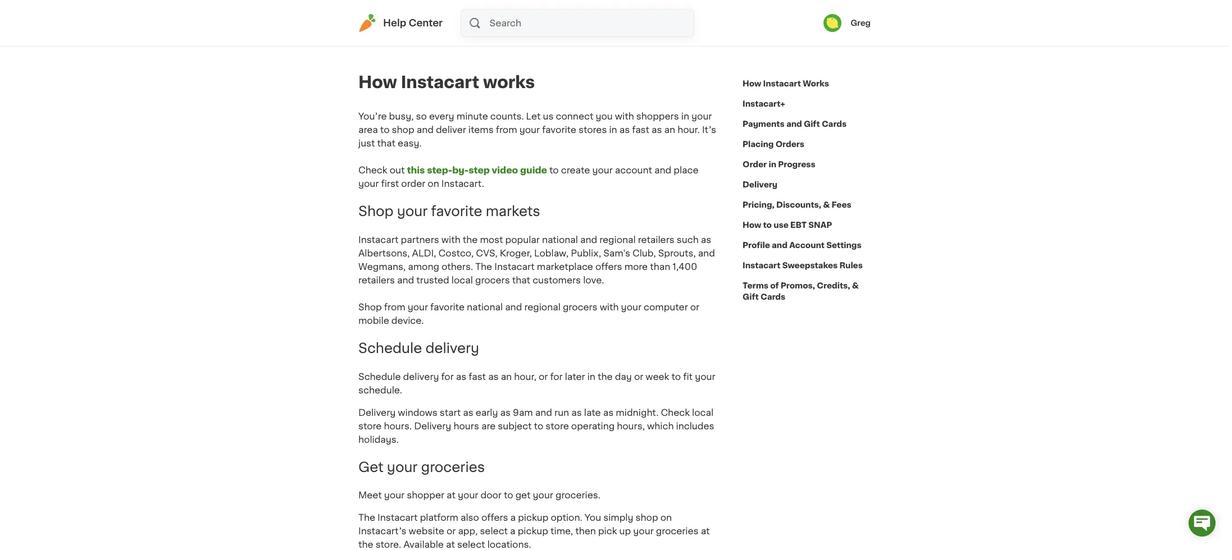 Task type: locate. For each thing, give the bounding box(es) containing it.
with up costco, at the left top of the page
[[442, 235, 461, 244]]

with inside shop from your favorite national and regional grocers with your computer or mobile device.
[[600, 303, 619, 312]]

a
[[511, 514, 516, 523], [510, 527, 516, 536]]

gift up orders
[[804, 120, 820, 128]]

or left the app,
[[447, 527, 456, 536]]

which
[[647, 422, 674, 431]]

0 vertical spatial favorite
[[542, 125, 577, 134]]

local inside the instacart partners with the most popular national and regional retailers such as albertsons, aldi, costco, cvs, kroger, loblaw, publix, sam's club, sprouts, and wegmans, among others. the instacart marketplace offers more than 1,400 retailers and trusted local grocers that customers love.
[[452, 276, 473, 285]]

select up locations.
[[480, 527, 508, 536]]

0 horizontal spatial that
[[377, 139, 396, 148]]

0 vertical spatial the
[[476, 262, 492, 271]]

1 horizontal spatial an
[[665, 125, 676, 134]]

1 vertical spatial regional
[[525, 303, 561, 312]]

items
[[469, 125, 494, 134]]

groceries right up
[[656, 527, 699, 536]]

you
[[585, 514, 601, 523]]

0 vertical spatial with
[[615, 112, 634, 121]]

0 vertical spatial local
[[452, 276, 473, 285]]

0 vertical spatial groceries
[[421, 461, 485, 474]]

instacart image
[[359, 14, 377, 32]]

the down instacart's
[[359, 541, 374, 550]]

schedule for schedule delivery
[[359, 342, 422, 355]]

on inside 'to create your account and place your first order on instacart.'
[[428, 179, 439, 188]]

with right you
[[615, 112, 634, 121]]

0 vertical spatial delivery
[[426, 342, 480, 355]]

& down rules on the top
[[852, 282, 859, 290]]

shop right simply
[[636, 514, 659, 523]]

at
[[447, 491, 456, 500], [701, 527, 710, 536], [446, 541, 455, 550]]

1 horizontal spatial groceries
[[656, 527, 699, 536]]

every
[[429, 112, 454, 121]]

1 vertical spatial at
[[701, 527, 710, 536]]

0 vertical spatial from
[[496, 125, 517, 134]]

1 vertical spatial schedule
[[359, 372, 401, 381]]

week
[[646, 372, 670, 381]]

center
[[409, 19, 443, 28]]

how up you're in the left top of the page
[[359, 74, 397, 90]]

1 horizontal spatial local
[[692, 408, 714, 417]]

2 horizontal spatial delivery
[[743, 181, 778, 189]]

in right later
[[588, 372, 596, 381]]

placing orders link
[[743, 134, 805, 155]]

2 vertical spatial favorite
[[431, 303, 465, 312]]

store down run
[[546, 422, 569, 431]]

fast inside the "you're busy, so every minute counts. let us connect you with shoppers in your area to shop and deliver items from your favorite stores in as fast as an hour. it's just that easy."
[[632, 125, 650, 134]]

and inside the "you're busy, so every minute counts. let us connect you with shoppers in your area to shop and deliver items from your favorite stores in as fast as an hour. it's just that easy."
[[417, 125, 434, 134]]

1 vertical spatial groceries
[[656, 527, 699, 536]]

schedule
[[359, 342, 422, 355], [359, 372, 401, 381]]

delivery inside schedule delivery for as fast as an hour, or for later in the day or week to fit your schedule.
[[403, 372, 439, 381]]

offers
[[596, 262, 623, 271], [482, 514, 508, 523]]

national up "loblaw,"
[[542, 235, 578, 244]]

the down the cvs,
[[476, 262, 492, 271]]

and down the instacart partners with the most popular national and regional retailers such as albertsons, aldi, costco, cvs, kroger, loblaw, publix, sam's club, sprouts, and wegmans, among others. the instacart marketplace offers more than 1,400 retailers and trusted local grocers that customers love.
[[505, 303, 522, 312]]

profile
[[743, 242, 770, 250]]

retailers up club,
[[638, 235, 675, 244]]

0 horizontal spatial shop
[[392, 125, 415, 134]]

0 vertical spatial pickup
[[518, 514, 549, 523]]

on right simply
[[661, 514, 672, 523]]

hours,
[[617, 422, 645, 431]]

delivery up pricing,
[[743, 181, 778, 189]]

the inside schedule delivery for as fast as an hour, or for later in the day or week to fit your schedule.
[[598, 372, 613, 381]]

to right area
[[380, 125, 390, 134]]

that right just
[[377, 139, 396, 148]]

1 vertical spatial an
[[501, 372, 512, 381]]

0 vertical spatial that
[[377, 139, 396, 148]]

and down such
[[698, 249, 715, 258]]

1 a from the top
[[511, 514, 516, 523]]

cards down works
[[822, 120, 847, 128]]

1 vertical spatial retailers
[[359, 276, 395, 285]]

pickup down get
[[518, 514, 549, 523]]

& inside terms of promos, credits, & gift cards
[[852, 282, 859, 290]]

how instacart works link
[[743, 74, 830, 94]]

to left fit
[[672, 372, 681, 381]]

for up start
[[441, 372, 454, 381]]

to inside 'delivery windows start as early as 9am and run as late as midnight. check local store hours. delivery hours are subject to store operating hours, which includes holidays.'
[[534, 422, 544, 431]]

1 horizontal spatial on
[[661, 514, 672, 523]]

1 horizontal spatial store
[[546, 422, 569, 431]]

0 vertical spatial at
[[447, 491, 456, 500]]

2 vertical spatial with
[[600, 303, 619, 312]]

for
[[441, 372, 454, 381], [550, 372, 563, 381]]

computer
[[644, 303, 688, 312]]

time,
[[551, 527, 573, 536]]

as right stores
[[620, 125, 630, 134]]

0 vertical spatial grocers
[[475, 276, 510, 285]]

delivery for delivery windows start as early as 9am and run as late as midnight. check local store hours. delivery hours are subject to store operating hours, which includes holidays.
[[359, 408, 396, 417]]

that down kroger,
[[512, 276, 531, 285]]

grocers
[[475, 276, 510, 285], [563, 303, 598, 312]]

instacart down "profile"
[[743, 262, 781, 270]]

0 horizontal spatial cards
[[761, 293, 786, 301]]

0 vertical spatial cards
[[822, 120, 847, 128]]

how
[[359, 74, 397, 90], [743, 80, 762, 88], [743, 221, 762, 229]]

shop down busy,
[[392, 125, 415, 134]]

offers inside the instacart partners with the most popular national and regional retailers such as albertsons, aldi, costco, cvs, kroger, loblaw, publix, sam's club, sprouts, and wegmans, among others. the instacart marketplace offers more than 1,400 retailers and trusted local grocers that customers love.
[[596, 262, 623, 271]]

sprouts,
[[659, 249, 696, 258]]

in inside schedule delivery for as fast as an hour, or for later in the day or week to fit your schedule.
[[588, 372, 596, 381]]

2 shop from the top
[[359, 303, 382, 312]]

instacart sweepstakes rules
[[743, 262, 863, 270]]

1 vertical spatial cards
[[761, 293, 786, 301]]

shop down first
[[359, 205, 394, 218]]

1 vertical spatial favorite
[[431, 205, 483, 218]]

shoppers
[[637, 112, 679, 121]]

and left place
[[655, 166, 672, 175]]

your
[[692, 112, 712, 121], [520, 125, 540, 134], [593, 166, 613, 175], [359, 179, 379, 188], [397, 205, 428, 218], [408, 303, 428, 312], [621, 303, 642, 312], [695, 372, 716, 381], [387, 461, 418, 474], [384, 491, 405, 500], [458, 491, 479, 500], [533, 491, 554, 500], [634, 527, 654, 536]]

0 horizontal spatial local
[[452, 276, 473, 285]]

hour.
[[678, 125, 700, 134]]

0 horizontal spatial offers
[[482, 514, 508, 523]]

local down others.
[[452, 276, 473, 285]]

placing orders
[[743, 141, 805, 148]]

an down shoppers
[[665, 125, 676, 134]]

fast up early
[[469, 372, 486, 381]]

your inside schedule delivery for as fast as an hour, or for later in the day or week to fit your schedule.
[[695, 372, 716, 381]]

loblaw,
[[535, 249, 569, 258]]

1 horizontal spatial &
[[852, 282, 859, 290]]

1 horizontal spatial shop
[[636, 514, 659, 523]]

favorite inside shop from your favorite national and regional grocers with your computer or mobile device.
[[431, 303, 465, 312]]

1 vertical spatial delivery
[[403, 372, 439, 381]]

such
[[677, 235, 699, 244]]

1 vertical spatial pickup
[[518, 527, 549, 536]]

favorite
[[542, 125, 577, 134], [431, 205, 483, 218], [431, 303, 465, 312]]

0 vertical spatial national
[[542, 235, 578, 244]]

and down so
[[417, 125, 434, 134]]

pickup up locations.
[[518, 527, 549, 536]]

cards down 'of'
[[761, 293, 786, 301]]

marketplace
[[537, 262, 593, 271]]

1,400
[[673, 262, 698, 271]]

fit
[[684, 372, 693, 381]]

how instacart works
[[743, 80, 830, 88]]

1 vertical spatial &
[[852, 282, 859, 290]]

check inside 'delivery windows start as early as 9am and run as late as midnight. check local store hours. delivery hours are subject to store operating hours, which includes holidays.'
[[661, 408, 690, 417]]

0 vertical spatial delivery
[[743, 181, 778, 189]]

how up "profile"
[[743, 221, 762, 229]]

0 vertical spatial check
[[359, 166, 388, 175]]

1 horizontal spatial gift
[[804, 120, 820, 128]]

0 vertical spatial a
[[511, 514, 516, 523]]

1 horizontal spatial that
[[512, 276, 531, 285]]

available
[[404, 541, 444, 550]]

0 horizontal spatial gift
[[743, 293, 759, 301]]

with down love.
[[600, 303, 619, 312]]

groceries inside the instacart platform also offers a pickup option. you simply shop on instacart's website or app, select a pickup time, then pick up your groceries at the store. available at select locations.
[[656, 527, 699, 536]]

national down others.
[[467, 303, 503, 312]]

shopper
[[407, 491, 445, 500]]

use
[[774, 221, 789, 229]]

device.
[[392, 316, 424, 325]]

fast
[[632, 125, 650, 134], [469, 372, 486, 381]]

user avatar image
[[824, 14, 842, 32]]

1 vertical spatial check
[[661, 408, 690, 417]]

delivery for delivery
[[743, 181, 778, 189]]

1 horizontal spatial for
[[550, 372, 563, 381]]

check
[[359, 166, 388, 175], [661, 408, 690, 417]]

0 horizontal spatial the
[[359, 514, 375, 523]]

0 vertical spatial an
[[665, 125, 676, 134]]

0 horizontal spatial check
[[359, 166, 388, 175]]

delivery windows start as early as 9am and run as late as midnight. check local store hours. delivery hours are subject to store operating hours, which includes holidays.
[[359, 408, 715, 444]]

0 horizontal spatial regional
[[525, 303, 561, 312]]

1 shop from the top
[[359, 205, 394, 218]]

0 vertical spatial schedule
[[359, 342, 422, 355]]

0 vertical spatial &
[[824, 201, 830, 209]]

grocers inside the instacart partners with the most popular national and regional retailers such as albertsons, aldi, costco, cvs, kroger, loblaw, publix, sam's club, sprouts, and wegmans, among others. the instacart marketplace offers more than 1,400 retailers and trusted local grocers that customers love.
[[475, 276, 510, 285]]

platform
[[420, 514, 459, 523]]

instacart up instacart+ link
[[764, 80, 801, 88]]

offers down door
[[482, 514, 508, 523]]

store
[[359, 422, 382, 431], [546, 422, 569, 431]]

grocers down the cvs,
[[475, 276, 510, 285]]

hour,
[[514, 372, 537, 381]]

day
[[615, 372, 632, 381]]

for left later
[[550, 372, 563, 381]]

1 vertical spatial with
[[442, 235, 461, 244]]

groceries up shopper
[[421, 461, 485, 474]]

1 horizontal spatial regional
[[600, 235, 636, 244]]

instacart down kroger,
[[495, 262, 535, 271]]

counts.
[[491, 112, 524, 121]]

create
[[561, 166, 590, 175]]

0 horizontal spatial store
[[359, 422, 382, 431]]

1 vertical spatial national
[[467, 303, 503, 312]]

shop inside shop from your favorite national and regional grocers with your computer or mobile device.
[[359, 303, 382, 312]]

instacart
[[401, 74, 480, 90], [764, 80, 801, 88], [359, 235, 399, 244], [743, 262, 781, 270], [495, 262, 535, 271], [378, 514, 418, 523]]

0 vertical spatial shop
[[359, 205, 394, 218]]

favorite down us
[[542, 125, 577, 134]]

0 horizontal spatial an
[[501, 372, 512, 381]]

as right such
[[701, 235, 712, 244]]

to right subject
[[534, 422, 544, 431]]

with inside the "you're busy, so every minute counts. let us connect you with shoppers in your area to shop and deliver items from your favorite stores in as fast as an hour. it's just that easy."
[[615, 112, 634, 121]]

2 horizontal spatial the
[[598, 372, 613, 381]]

and down the use
[[772, 242, 788, 250]]

minute
[[457, 112, 488, 121]]

greg
[[851, 19, 871, 27]]

favorite down instacart.
[[431, 205, 483, 218]]

operating
[[572, 422, 615, 431]]

us
[[543, 112, 554, 121]]

groceries.
[[556, 491, 601, 500]]

pricing, discounts, & fees link
[[743, 195, 852, 215]]

1 vertical spatial that
[[512, 276, 531, 285]]

0 vertical spatial the
[[463, 235, 478, 244]]

0 horizontal spatial for
[[441, 372, 454, 381]]

regional down customers
[[525, 303, 561, 312]]

a down get
[[511, 514, 516, 523]]

1 vertical spatial local
[[692, 408, 714, 417]]

1 horizontal spatial offers
[[596, 262, 623, 271]]

1 vertical spatial on
[[661, 514, 672, 523]]

national inside the instacart partners with the most popular national and regional retailers such as albertsons, aldi, costco, cvs, kroger, loblaw, publix, sam's club, sprouts, and wegmans, among others. the instacart marketplace offers more than 1,400 retailers and trusted local grocers that customers love.
[[542, 235, 578, 244]]

1 horizontal spatial fast
[[632, 125, 650, 134]]

0 vertical spatial regional
[[600, 235, 636, 244]]

you're
[[359, 112, 387, 121]]

to
[[380, 125, 390, 134], [550, 166, 559, 175], [764, 221, 772, 229], [672, 372, 681, 381], [534, 422, 544, 431], [504, 491, 513, 500]]

how for how instacart works
[[359, 74, 397, 90]]

first
[[381, 179, 399, 188]]

snap
[[809, 221, 833, 229]]

video
[[492, 166, 518, 175]]

or right computer
[[691, 303, 700, 312]]

1 horizontal spatial retailers
[[638, 235, 675, 244]]

schedule down mobile
[[359, 342, 422, 355]]

schedule up schedule. at bottom left
[[359, 372, 401, 381]]

1 horizontal spatial national
[[542, 235, 578, 244]]

from up device.
[[384, 303, 406, 312]]

on down step- at the top left of page
[[428, 179, 439, 188]]

delivery down schedule. at bottom left
[[359, 408, 396, 417]]

1 vertical spatial the
[[598, 372, 613, 381]]

fast down shoppers
[[632, 125, 650, 134]]

or
[[691, 303, 700, 312], [539, 372, 548, 381], [634, 372, 644, 381], [447, 527, 456, 536]]

1 vertical spatial fast
[[469, 372, 486, 381]]

to right guide
[[550, 166, 559, 175]]

shop up mobile
[[359, 303, 382, 312]]

the left day
[[598, 372, 613, 381]]

store up holidays.
[[359, 422, 382, 431]]

1 vertical spatial grocers
[[563, 303, 598, 312]]

local up includes
[[692, 408, 714, 417]]

2 schedule from the top
[[359, 372, 401, 381]]

1 vertical spatial shop
[[359, 303, 382, 312]]

instacart up instacart's
[[378, 514, 418, 523]]

gift down the terms
[[743, 293, 759, 301]]

delivery
[[743, 181, 778, 189], [359, 408, 396, 417], [414, 422, 452, 431]]

you
[[596, 112, 613, 121]]

and left run
[[536, 408, 552, 417]]

1 vertical spatial a
[[510, 527, 516, 536]]

with
[[615, 112, 634, 121], [442, 235, 461, 244], [600, 303, 619, 312]]

and down among
[[397, 276, 414, 285]]

0 horizontal spatial national
[[467, 303, 503, 312]]

how up instacart+
[[743, 80, 762, 88]]

1 vertical spatial gift
[[743, 293, 759, 301]]

&
[[824, 201, 830, 209], [852, 282, 859, 290]]

the inside the instacart platform also offers a pickup option. you simply shop on instacart's website or app, select a pickup time, then pick up your groceries at the store. available at select locations.
[[359, 541, 374, 550]]

shop from your favorite national and regional grocers with your computer or mobile device.
[[359, 303, 700, 325]]

& left fees
[[824, 201, 830, 209]]

the up costco, at the left top of the page
[[463, 235, 478, 244]]

0 horizontal spatial &
[[824, 201, 830, 209]]

check up which
[[661, 408, 690, 417]]

payments and gift cards link
[[743, 114, 847, 134]]

1 horizontal spatial check
[[661, 408, 690, 417]]

check up first
[[359, 166, 388, 175]]

0 horizontal spatial grocers
[[475, 276, 510, 285]]

0 horizontal spatial the
[[359, 541, 374, 550]]

1 horizontal spatial the
[[463, 235, 478, 244]]

select down the app,
[[457, 541, 485, 550]]

instacart inside how instacart works link
[[764, 80, 801, 88]]

0 vertical spatial on
[[428, 179, 439, 188]]

as inside the instacart partners with the most popular national and regional retailers such as albertsons, aldi, costco, cvs, kroger, loblaw, publix, sam's club, sprouts, and wegmans, among others. the instacart marketplace offers more than 1,400 retailers and trusted local grocers that customers love.
[[701, 235, 712, 244]]

from down counts.
[[496, 125, 517, 134]]

shop for shop from your favorite national and regional grocers with your computer or mobile device.
[[359, 303, 382, 312]]

0 horizontal spatial fast
[[469, 372, 486, 381]]

1 horizontal spatial grocers
[[563, 303, 598, 312]]

regional inside the instacart partners with the most popular national and regional retailers such as albertsons, aldi, costco, cvs, kroger, loblaw, publix, sam's club, sprouts, and wegmans, among others. the instacart marketplace offers more than 1,400 retailers and trusted local grocers that customers love.
[[600, 235, 636, 244]]

cards
[[822, 120, 847, 128], [761, 293, 786, 301]]

1 for from the left
[[441, 372, 454, 381]]

how for how to use ebt snap
[[743, 221, 762, 229]]

0 horizontal spatial delivery
[[359, 408, 396, 417]]

the up instacart's
[[359, 514, 375, 523]]

delivery for schedule delivery for as fast as an hour, or for later in the day or week to fit your schedule.
[[403, 372, 439, 381]]

schedule inside schedule delivery for as fast as an hour, or for later in the day or week to fit your schedule.
[[359, 372, 401, 381]]

meet your shopper at your door to get your groceries.
[[359, 491, 603, 500]]

on
[[428, 179, 439, 188], [661, 514, 672, 523]]

to create your account and place your first order on instacart.
[[359, 166, 699, 188]]

aldi,
[[412, 249, 436, 258]]

0 vertical spatial shop
[[392, 125, 415, 134]]

payments and gift cards
[[743, 120, 847, 128]]

instacart's
[[359, 527, 407, 536]]

cards inside terms of promos, credits, & gift cards
[[761, 293, 786, 301]]

offers down sam's
[[596, 262, 623, 271]]

a up locations.
[[510, 527, 516, 536]]

or inside the instacart platform also offers a pickup option. you simply shop on instacart's website or app, select a pickup time, then pick up your groceries at the store. available at select locations.
[[447, 527, 456, 536]]

schedule.
[[359, 386, 402, 395]]

1 horizontal spatial the
[[476, 262, 492, 271]]

favorite inside the "you're busy, so every minute counts. let us connect you with shoppers in your area to shop and deliver items from your favorite stores in as fast as an hour. it's just that easy."
[[542, 125, 577, 134]]

retailers down wegmans,
[[359, 276, 395, 285]]

1 schedule from the top
[[359, 342, 422, 355]]

favorite down trusted
[[431, 303, 465, 312]]

windows
[[398, 408, 438, 417]]

local
[[452, 276, 473, 285], [692, 408, 714, 417]]

an left hour,
[[501, 372, 512, 381]]

fast inside schedule delivery for as fast as an hour, or for later in the day or week to fit your schedule.
[[469, 372, 486, 381]]

wegmans,
[[359, 262, 406, 271]]

1 vertical spatial delivery
[[359, 408, 396, 417]]

regional up sam's
[[600, 235, 636, 244]]

connect
[[556, 112, 594, 121]]

and inside shop from your favorite national and regional grocers with your computer or mobile device.
[[505, 303, 522, 312]]

1 horizontal spatial delivery
[[414, 422, 452, 431]]

2 vertical spatial the
[[359, 541, 374, 550]]



Task type: describe. For each thing, give the bounding box(es) containing it.
place
[[674, 166, 699, 175]]

to inside schedule delivery for as fast as an hour, or for later in the day or week to fit your schedule.
[[672, 372, 681, 381]]

in right "order" on the right of page
[[769, 161, 777, 169]]

regional inside shop from your favorite national and regional grocers with your computer or mobile device.
[[525, 303, 561, 312]]

more
[[625, 262, 648, 271]]

instacart.
[[442, 179, 484, 188]]

holidays.
[[359, 435, 399, 444]]

locations.
[[488, 541, 531, 550]]

option.
[[551, 514, 583, 523]]

schedule delivery
[[359, 342, 480, 355]]

and up publix,
[[581, 235, 598, 244]]

2 a from the top
[[510, 527, 516, 536]]

greg link
[[824, 14, 871, 32]]

kroger,
[[500, 249, 532, 258]]

0 horizontal spatial retailers
[[359, 276, 395, 285]]

as down shoppers
[[652, 125, 662, 134]]

and inside 'to create your account and place your first order on instacart.'
[[655, 166, 672, 175]]

with inside the instacart partners with the most popular national and regional retailers such as albertsons, aldi, costco, cvs, kroger, loblaw, publix, sam's club, sprouts, and wegmans, among others. the instacart marketplace offers more than 1,400 retailers and trusted local grocers that customers love.
[[442, 235, 461, 244]]

in down you
[[610, 125, 618, 134]]

gift inside terms of promos, credits, & gift cards
[[743, 293, 759, 301]]

among
[[408, 262, 439, 271]]

partners
[[401, 235, 439, 244]]

run
[[555, 408, 569, 417]]

schedule delivery for as fast as an hour, or for later in the day or week to fit your schedule.
[[359, 372, 716, 395]]

as up start
[[456, 372, 467, 381]]

9am
[[513, 408, 533, 417]]

door
[[481, 491, 502, 500]]

this step-by-step video guide link
[[407, 166, 547, 175]]

1 vertical spatial select
[[457, 541, 485, 550]]

instacart sweepstakes rules link
[[743, 256, 863, 276]]

and inside 'delivery windows start as early as 9am and run as late as midnight. check local store hours. delivery hours are subject to store operating hours, which includes holidays.'
[[536, 408, 552, 417]]

that inside the instacart partners with the most popular national and regional retailers such as albertsons, aldi, costco, cvs, kroger, loblaw, publix, sam's club, sprouts, and wegmans, among others. the instacart marketplace offers more than 1,400 retailers and trusted local grocers that customers love.
[[512, 276, 531, 285]]

to left get
[[504, 491, 513, 500]]

on inside the instacart platform also offers a pickup option. you simply shop on instacart's website or app, select a pickup time, then pick up your groceries at the store. available at select locations.
[[661, 514, 672, 523]]

orders
[[776, 141, 805, 148]]

2 vertical spatial at
[[446, 541, 455, 550]]

or right day
[[634, 372, 644, 381]]

help center
[[383, 19, 443, 28]]

as right late
[[603, 408, 614, 417]]

the inside the instacart platform also offers a pickup option. you simply shop on instacart's website or app, select a pickup time, then pick up your groceries at the store. available at select locations.
[[359, 514, 375, 523]]

1 store from the left
[[359, 422, 382, 431]]

instacart+
[[743, 100, 786, 108]]

get
[[359, 461, 384, 474]]

2 for from the left
[[550, 372, 563, 381]]

sweepstakes
[[783, 262, 838, 270]]

that inside the "you're busy, so every minute counts. let us connect you with shoppers in your area to shop and deliver items from your favorite stores in as fast as an hour. it's just that easy."
[[377, 139, 396, 148]]

to left the use
[[764, 221, 772, 229]]

an inside schedule delivery for as fast as an hour, or for later in the day or week to fit your schedule.
[[501, 372, 512, 381]]

instacart partners with the most popular national and regional retailers such as albertsons, aldi, costco, cvs, kroger, loblaw, publix, sam's club, sprouts, and wegmans, among others. the instacart marketplace offers more than 1,400 retailers and trusted local grocers that customers love.
[[359, 235, 715, 285]]

placing
[[743, 141, 774, 148]]

as up hours
[[463, 408, 474, 417]]

local inside 'delivery windows start as early as 9am and run as late as midnight. check local store hours. delivery hours are subject to store operating hours, which includes holidays.'
[[692, 408, 714, 417]]

the inside the instacart partners with the most popular national and regional retailers such as albertsons, aldi, costco, cvs, kroger, loblaw, publix, sam's club, sprouts, and wegmans, among others. the instacart marketplace offers more than 1,400 retailers and trusted local grocers that customers love.
[[463, 235, 478, 244]]

how to use ebt snap
[[743, 221, 833, 229]]

or right hour,
[[539, 372, 548, 381]]

you're busy, so every minute counts. let us connect you with shoppers in your area to shop and deliver items from your favorite stores in as fast as an hour. it's just that easy.
[[359, 112, 717, 148]]

profile and account settings link
[[743, 235, 862, 256]]

to inside the "you're busy, so every minute counts. let us connect you with shoppers in your area to shop and deliver items from your favorite stores in as fast as an hour. it's just that easy."
[[380, 125, 390, 134]]

instacart up every
[[401, 74, 480, 90]]

delivery link
[[743, 175, 778, 195]]

pricing, discounts, & fees
[[743, 201, 852, 209]]

late
[[584, 408, 601, 417]]

shop for shop your favorite markets
[[359, 205, 394, 218]]

terms
[[743, 282, 769, 290]]

app,
[[458, 527, 478, 536]]

help center link
[[359, 14, 443, 32]]

in up hour.
[[682, 112, 690, 121]]

0 vertical spatial gift
[[804, 120, 820, 128]]

progress
[[779, 161, 816, 169]]

1 horizontal spatial cards
[[822, 120, 847, 128]]

as right run
[[572, 408, 582, 417]]

than
[[650, 262, 671, 271]]

hours
[[454, 422, 479, 431]]

schedule for schedule delivery for as fast as an hour, or for later in the day or week to fit your schedule.
[[359, 372, 401, 381]]

store.
[[376, 541, 401, 550]]

shop inside the "you're busy, so every minute counts. let us connect you with shoppers in your area to shop and deliver items from your favorite stores in as fast as an hour. it's just that easy."
[[392, 125, 415, 134]]

and up orders
[[787, 120, 802, 128]]

offers inside the instacart platform also offers a pickup option. you simply shop on instacart's website or app, select a pickup time, then pick up your groceries at the store. available at select locations.
[[482, 514, 508, 523]]

just
[[359, 139, 375, 148]]

as left hour,
[[488, 372, 499, 381]]

from inside the "you're busy, so every minute counts. let us connect you with shoppers in your area to shop and deliver items from your favorite stores in as fast as an hour. it's just that easy."
[[496, 125, 517, 134]]

stores
[[579, 125, 607, 134]]

sam's
[[604, 249, 631, 258]]

or inside shop from your favorite national and regional grocers with your computer or mobile device.
[[691, 303, 700, 312]]

order in progress
[[743, 161, 816, 169]]

terms of promos, credits, & gift cards
[[743, 282, 859, 301]]

2 store from the left
[[546, 422, 569, 431]]

later
[[565, 372, 585, 381]]

subject
[[498, 422, 532, 431]]

how instacart works
[[359, 74, 535, 90]]

club,
[[633, 249, 656, 258]]

easy.
[[398, 139, 422, 148]]

help
[[383, 19, 407, 28]]

how for how instacart works
[[743, 80, 762, 88]]

national inside shop from your favorite national and regional grocers with your computer or mobile device.
[[467, 303, 503, 312]]

grocers inside shop from your favorite national and regional grocers with your computer or mobile device.
[[563, 303, 598, 312]]

cvs,
[[476, 249, 498, 258]]

instacart inside instacart sweepstakes rules link
[[743, 262, 781, 270]]

others.
[[442, 262, 473, 271]]

Search search field
[[489, 10, 694, 37]]

pricing,
[[743, 201, 775, 209]]

an inside the "you're busy, so every minute counts. let us connect you with shoppers in your area to shop and deliver items from your favorite stores in as fast as an hour. it's just that easy."
[[665, 125, 676, 134]]

trusted
[[417, 276, 450, 285]]

instacart inside the instacart platform also offers a pickup option. you simply shop on instacart's website or app, select a pickup time, then pick up your groceries at the store. available at select locations.
[[378, 514, 418, 523]]

busy,
[[389, 112, 414, 121]]

customers
[[533, 276, 581, 285]]

account
[[615, 166, 652, 175]]

0 horizontal spatial groceries
[[421, 461, 485, 474]]

order in progress link
[[743, 155, 816, 175]]

0 vertical spatial retailers
[[638, 235, 675, 244]]

out
[[390, 166, 405, 175]]

area
[[359, 125, 378, 134]]

order
[[402, 179, 426, 188]]

delivery for schedule delivery
[[426, 342, 480, 355]]

to inside 'to create your account and place your first order on instacart.'
[[550, 166, 559, 175]]

instacart up albertsons, on the top
[[359, 235, 399, 244]]

account
[[790, 242, 825, 250]]

get
[[516, 491, 531, 500]]

0 vertical spatial select
[[480, 527, 508, 536]]

2 vertical spatial delivery
[[414, 422, 452, 431]]

step
[[469, 166, 490, 175]]

fees
[[832, 201, 852, 209]]

order
[[743, 161, 767, 169]]

your inside the instacart platform also offers a pickup option. you simply shop on instacart's website or app, select a pickup time, then pick up your groceries at the store. available at select locations.
[[634, 527, 654, 536]]

shop your favorite markets
[[359, 205, 541, 218]]

of
[[771, 282, 779, 290]]

promos,
[[781, 282, 816, 290]]

albertsons,
[[359, 249, 410, 258]]

as up subject
[[501, 408, 511, 417]]

profile and account settings
[[743, 242, 862, 250]]

terms of promos, credits, & gift cards link
[[743, 276, 871, 307]]

the inside the instacart partners with the most popular national and regional retailers such as albertsons, aldi, costco, cvs, kroger, loblaw, publix, sam's club, sprouts, and wegmans, among others. the instacart marketplace offers more than 1,400 retailers and trusted local grocers that customers love.
[[476, 262, 492, 271]]

rules
[[840, 262, 863, 270]]

also
[[461, 514, 479, 523]]

so
[[416, 112, 427, 121]]

check out this step-by-step video guide
[[359, 166, 547, 175]]

from inside shop from your favorite national and regional grocers with your computer or mobile device.
[[384, 303, 406, 312]]

get your groceries
[[359, 461, 485, 474]]

shop inside the instacart platform also offers a pickup option. you simply shop on instacart's website or app, select a pickup time, then pick up your groceries at the store. available at select locations.
[[636, 514, 659, 523]]

website
[[409, 527, 445, 536]]



Task type: vqa. For each thing, say whether or not it's contained in the screenshot.
"Search" field
no



